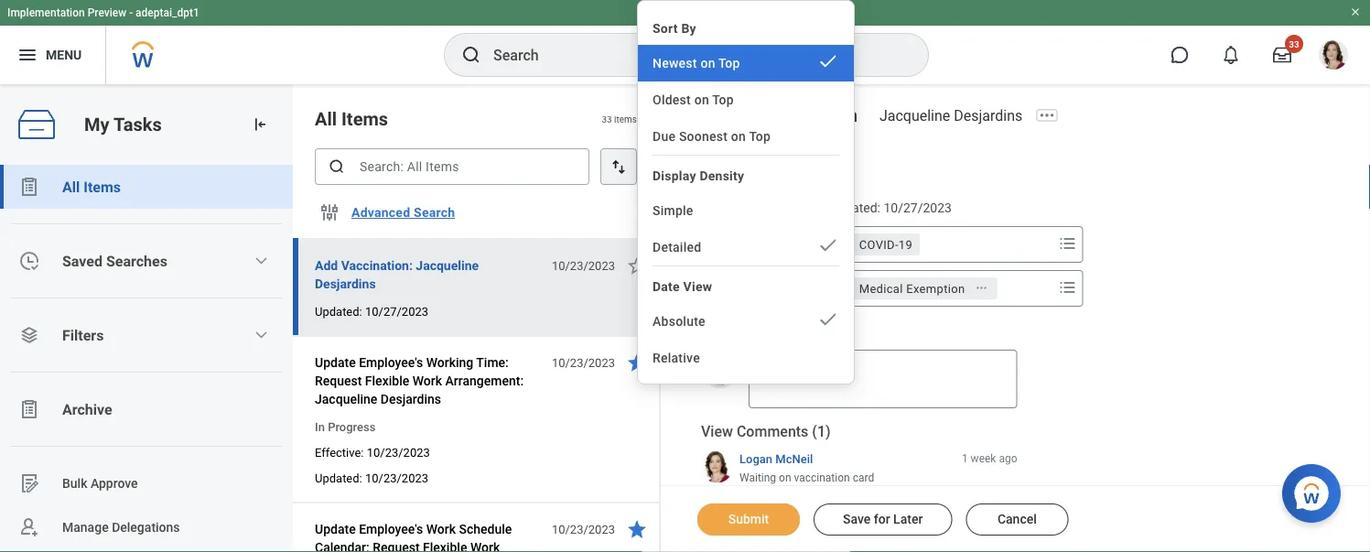 Task type: describe. For each thing, give the bounding box(es) containing it.
working
[[426, 355, 474, 370]]

covid-19, press delete to clear value. option
[[834, 233, 920, 255]]

created:
[[701, 201, 749, 216]]

update employee's work schedule calendar: request flexible wor
[[315, 521, 523, 552]]

jacqueline desjardins element
[[880, 107, 1034, 124]]

mcneil
[[776, 452, 813, 466]]

(1)
[[812, 423, 831, 441]]

save for later
[[843, 512, 923, 527]]

33 for 33
[[1289, 38, 1300, 49]]

1 week ago
[[962, 452, 1018, 465]]

filters button
[[0, 313, 293, 357]]

work inside update employee's working time: request flexible work arrangement: jacqueline desjardins
[[413, 373, 442, 388]]

effective: 10/23/2023
[[315, 445, 430, 459]]

33 items
[[602, 113, 637, 124]]

2 horizontal spatial jacqueline
[[880, 107, 951, 124]]

justify image
[[16, 44, 38, 66]]

chevron down image for saved searches
[[254, 254, 269, 268]]

1 horizontal spatial 10/27/2023
[[884, 201, 952, 216]]

inbox large image
[[1274, 46, 1292, 64]]

add vaccination: jacqueline desjardins button
[[315, 255, 542, 295]]

created: 10/23/2023 | updated: 10/27/2023
[[701, 201, 952, 216]]

top inside button
[[749, 129, 771, 144]]

advanced
[[352, 205, 410, 220]]

saved searches button
[[0, 239, 293, 283]]

menu
[[46, 47, 82, 62]]

medical exemption element
[[859, 280, 965, 296]]

date view
[[653, 279, 713, 294]]

notifications large image
[[1222, 46, 1241, 64]]

comments
[[737, 423, 809, 441]]

my tasks
[[84, 114, 162, 135]]

request inside update employee's work schedule calendar: request flexible wor
[[373, 540, 420, 552]]

jacqueline desjardins
[[880, 107, 1023, 124]]

desjardins inside add vaccination: jacqueline desjardins
[[315, 276, 376, 291]]

close environment banner image
[[1350, 6, 1361, 17]]

advanced search
[[352, 205, 455, 220]]

request inside update employee's working time: request flexible work arrangement: jacqueline desjardins
[[315, 373, 362, 388]]

vaccine
[[701, 237, 747, 252]]

revise vaccination
[[701, 104, 858, 126]]

archive
[[62, 401, 112, 418]]

your
[[779, 335, 802, 349]]

card
[[853, 472, 875, 484]]

items inside item list element
[[342, 108, 388, 130]]

enter
[[749, 335, 776, 349]]

bulk
[[62, 476, 87, 491]]

enter your comment
[[749, 335, 855, 349]]

simple button
[[638, 192, 854, 229]]

menu banner
[[0, 0, 1371, 84]]

update employee's work schedule calendar: request flexible wor button
[[315, 518, 542, 552]]

density
[[700, 168, 745, 183]]

update for update employee's work schedule calendar: request flexible wor
[[315, 521, 356, 537]]

schedule
[[459, 521, 512, 537]]

check image for absolute
[[818, 309, 840, 331]]

item list element
[[293, 84, 661, 552]]

1 vertical spatial view
[[701, 423, 733, 441]]

0 vertical spatial vaccination
[[761, 104, 858, 126]]

33 for 33 items
[[602, 113, 612, 124]]

all items inside item list element
[[315, 108, 388, 130]]

employee's photo (logan mcneil) image
[[701, 351, 739, 388]]

jacqueline inside update employee's working time: request flexible work arrangement: jacqueline desjardins
[[315, 391, 378, 407]]

in
[[315, 420, 325, 434]]

top for newest on top
[[719, 55, 740, 70]]

approve
[[91, 476, 138, 491]]

logan
[[740, 452, 773, 466]]

covid-
[[859, 237, 899, 251]]

calendar:
[[315, 540, 370, 552]]

logan mcneil
[[740, 452, 813, 466]]

check image for newest on top
[[818, 50, 840, 72]]

add
[[315, 258, 338, 273]]

later
[[894, 512, 923, 527]]

clipboard image for archive
[[18, 398, 40, 420]]

week
[[971, 452, 997, 465]]

tasks
[[113, 114, 162, 135]]

display density
[[653, 168, 745, 183]]

all items button
[[0, 165, 293, 209]]

delegations
[[112, 520, 180, 535]]

medical exemption, press delete to clear value. option
[[834, 277, 997, 299]]

submit button
[[698, 504, 800, 536]]

0 horizontal spatial star image
[[626, 255, 648, 276]]

star image for 10/23/2023
[[626, 518, 648, 540]]

on for waiting
[[779, 472, 792, 484]]

relative button
[[638, 340, 854, 376]]

-
[[129, 6, 133, 19]]

0 vertical spatial star image
[[698, 152, 720, 174]]

1 vertical spatial vaccination
[[701, 281, 769, 296]]

prompts image
[[1057, 276, 1079, 298]]

sort image
[[610, 157, 628, 176]]

profile logan mcneil image
[[1319, 40, 1349, 73]]

list containing all items
[[0, 165, 293, 549]]

clipboard image for all items
[[18, 176, 40, 198]]

2 horizontal spatial desjardins
[[954, 107, 1023, 124]]

update employee's working time: request flexible work arrangement: jacqueline desjardins
[[315, 355, 524, 407]]

due soonest on top button
[[638, 118, 854, 155]]

in progress
[[315, 420, 376, 434]]

due soonest on top
[[653, 129, 771, 144]]

x small image
[[837, 235, 856, 253]]

all inside item list element
[[315, 108, 337, 130]]

detailed button
[[638, 229, 854, 266]]

transformation import image
[[251, 115, 269, 134]]

updated: for updated: 10/23/2023
[[315, 471, 362, 485]]

updated: 10/27/2023
[[315, 304, 429, 318]]

archive button
[[0, 387, 293, 431]]

waiting
[[740, 472, 776, 484]]

0 vertical spatial search image
[[461, 44, 482, 66]]

relative
[[653, 350, 700, 365]]

type
[[750, 237, 777, 252]]

work inside update employee's work schedule calendar: request flexible wor
[[426, 521, 456, 537]]



Task type: vqa. For each thing, say whether or not it's contained in the screenshot.
arrow left Image
no



Task type: locate. For each thing, give the bounding box(es) containing it.
detailed
[[653, 239, 702, 255]]

0 vertical spatial star image
[[626, 352, 648, 374]]

0 vertical spatial desjardins
[[954, 107, 1023, 124]]

x small image
[[837, 279, 856, 297]]

clipboard image inside 'archive' button
[[18, 398, 40, 420]]

time:
[[476, 355, 509, 370]]

1 vertical spatial request
[[373, 540, 420, 552]]

date
[[653, 279, 680, 294]]

10/23/2023
[[752, 201, 820, 216], [552, 259, 615, 272], [552, 356, 615, 369], [367, 445, 430, 459], [365, 471, 429, 485], [552, 522, 615, 536]]

Search Workday  search field
[[493, 35, 891, 75]]

2 vertical spatial updated:
[[315, 471, 362, 485]]

update up calendar:
[[315, 521, 356, 537]]

0 vertical spatial check image
[[818, 50, 840, 72]]

save for later button
[[814, 504, 952, 536]]

oldest on top button
[[638, 81, 854, 118]]

request right calendar:
[[373, 540, 420, 552]]

0 horizontal spatial request
[[315, 373, 362, 388]]

0 horizontal spatial all items
[[62, 178, 121, 195]]

update
[[315, 355, 356, 370], [315, 521, 356, 537]]

update down the updated: 10/27/2023
[[315, 355, 356, 370]]

action bar region
[[661, 485, 1371, 552]]

menu
[[638, 8, 854, 376]]

1 horizontal spatial search image
[[461, 44, 482, 66]]

view comments (1)
[[701, 423, 831, 441]]

star image for in progress
[[626, 352, 648, 374]]

all right transformation import image
[[315, 108, 337, 130]]

all items inside all items button
[[62, 178, 121, 195]]

flexible up progress
[[365, 373, 409, 388]]

0 horizontal spatial flexible
[[365, 373, 409, 388]]

related actions image
[[975, 282, 988, 294]]

list
[[0, 165, 293, 549]]

search image
[[461, 44, 482, 66], [328, 157, 346, 176]]

saved searches
[[62, 252, 167, 270]]

manage delegations
[[62, 520, 180, 535]]

check image inside absolute "button"
[[818, 309, 840, 331]]

0 horizontal spatial jacqueline
[[315, 391, 378, 407]]

implementation
[[7, 6, 85, 19]]

top
[[719, 55, 740, 70], [713, 92, 734, 107], [749, 129, 771, 144]]

clipboard image inside all items button
[[18, 176, 40, 198]]

1 vertical spatial updated:
[[315, 304, 362, 318]]

top for oldest on top
[[713, 92, 734, 107]]

1 horizontal spatial all
[[315, 108, 337, 130]]

soonest
[[679, 129, 728, 144]]

view left comments
[[701, 423, 733, 441]]

jacqueline
[[880, 107, 951, 124], [416, 258, 479, 273], [315, 391, 378, 407]]

items inside button
[[84, 178, 121, 195]]

all up the saved on the left top of page
[[62, 178, 80, 195]]

employee's up calendar:
[[359, 521, 423, 537]]

cancel
[[998, 512, 1037, 527]]

for
[[874, 512, 890, 527]]

clock check image
[[18, 250, 40, 272]]

work left schedule
[[426, 521, 456, 537]]

1 vertical spatial all items
[[62, 178, 121, 195]]

33 left profile logan mcneil icon
[[1289, 38, 1300, 49]]

search image inside item list element
[[328, 157, 346, 176]]

top down revise vaccination
[[749, 129, 771, 144]]

my tasks element
[[0, 84, 293, 552]]

top up oldest on top button
[[719, 55, 740, 70]]

arrangement:
[[445, 373, 524, 388]]

status
[[772, 281, 809, 296]]

0 vertical spatial view
[[684, 279, 713, 294]]

1 vertical spatial top
[[713, 92, 734, 107]]

0 vertical spatial work
[[413, 373, 442, 388]]

filters
[[62, 326, 104, 344]]

0 vertical spatial items
[[342, 108, 388, 130]]

preview
[[88, 6, 127, 19]]

flexible inside update employee's work schedule calendar: request flexible wor
[[423, 540, 467, 552]]

1 update from the top
[[315, 355, 356, 370]]

by
[[682, 21, 697, 36]]

0 vertical spatial request
[[315, 373, 362, 388]]

33 left items
[[602, 113, 612, 124]]

33
[[1289, 38, 1300, 49], [602, 113, 612, 124]]

implementation preview -   adeptai_dpt1
[[7, 6, 199, 19]]

comment
[[805, 335, 855, 349]]

0 vertical spatial all items
[[315, 108, 388, 130]]

save
[[843, 512, 871, 527]]

star image left detailed
[[626, 255, 648, 276]]

2 star image from the top
[[626, 518, 648, 540]]

1 vertical spatial check image
[[818, 309, 840, 331]]

fullscreen image
[[797, 152, 819, 174]]

on down revise on the right top of the page
[[731, 129, 746, 144]]

covid-19 element
[[859, 236, 913, 252]]

menu button
[[0, 26, 106, 84]]

1 vertical spatial clipboard image
[[18, 398, 40, 420]]

check image up comment
[[818, 309, 840, 331]]

employee's inside update employee's working time: request flexible work arrangement: jacqueline desjardins
[[359, 355, 423, 370]]

1 vertical spatial flexible
[[423, 540, 467, 552]]

bulk approve link
[[0, 461, 293, 505]]

1 horizontal spatial 33
[[1289, 38, 1300, 49]]

on right newest in the top of the page
[[701, 55, 716, 70]]

vaccination up absolute "button"
[[701, 281, 769, 296]]

1
[[962, 452, 968, 465]]

work down working
[[413, 373, 442, 388]]

on inside button
[[731, 129, 746, 144]]

search
[[414, 205, 455, 220]]

updated: right |
[[830, 201, 881, 216]]

1 vertical spatial update
[[315, 521, 356, 537]]

33 inside item list element
[[602, 113, 612, 124]]

1 horizontal spatial request
[[373, 540, 420, 552]]

0 horizontal spatial 10/27/2023
[[365, 304, 429, 318]]

2 vertical spatial desjardins
[[381, 391, 441, 407]]

1 horizontal spatial star image
[[698, 152, 720, 174]]

prompts image
[[1057, 232, 1079, 254]]

0 vertical spatial flexible
[[365, 373, 409, 388]]

1 horizontal spatial jacqueline
[[416, 258, 479, 273]]

effective:
[[315, 445, 364, 459]]

absolute
[[653, 314, 706, 329]]

chevron down image inside filters dropdown button
[[254, 328, 269, 342]]

adeptai_dpt1
[[136, 6, 199, 19]]

2 chevron down image from the top
[[254, 328, 269, 342]]

19
[[899, 237, 913, 251]]

1 horizontal spatial items
[[342, 108, 388, 130]]

advanced search button
[[344, 194, 463, 231]]

2 employee's from the top
[[359, 521, 423, 537]]

on
[[701, 55, 716, 70], [695, 92, 710, 107], [731, 129, 746, 144], [779, 472, 792, 484]]

vaccination
[[761, 104, 858, 126], [701, 281, 769, 296]]

chevron down image for filters
[[254, 328, 269, 342]]

newest on top
[[653, 55, 740, 70]]

0 vertical spatial 33
[[1289, 38, 1300, 49]]

jacqueline inside add vaccination: jacqueline desjardins
[[416, 258, 479, 273]]

view right date
[[684, 279, 713, 294]]

chevron down image
[[254, 254, 269, 268], [254, 328, 269, 342]]

Search: All Items text field
[[315, 148, 590, 185]]

10/27/2023 up the 19
[[884, 201, 952, 216]]

1 employee's from the top
[[359, 355, 423, 370]]

1 vertical spatial star image
[[626, 255, 648, 276]]

10/27/2023 inside item list element
[[365, 304, 429, 318]]

menu containing sort by
[[638, 8, 854, 376]]

0 vertical spatial employee's
[[359, 355, 423, 370]]

0 vertical spatial top
[[719, 55, 740, 70]]

updated: for updated: 10/27/2023
[[315, 304, 362, 318]]

flexible inside update employee's working time: request flexible work arrangement: jacqueline desjardins
[[365, 373, 409, 388]]

manage delegations link
[[0, 505, 293, 549]]

covid-19
[[859, 237, 913, 251]]

2 clipboard image from the top
[[18, 398, 40, 420]]

1 vertical spatial jacqueline
[[416, 258, 479, 273]]

0 vertical spatial jacqueline
[[880, 107, 951, 124]]

0 vertical spatial 10/27/2023
[[884, 201, 952, 216]]

exemption
[[907, 281, 965, 295]]

due
[[653, 129, 676, 144]]

user plus image
[[18, 516, 40, 538]]

1 vertical spatial star image
[[626, 518, 648, 540]]

configure image
[[319, 201, 341, 223]]

2 update from the top
[[315, 521, 356, 537]]

vaccination:
[[341, 258, 413, 273]]

star image
[[626, 352, 648, 374], [626, 518, 648, 540]]

employee's for request
[[359, 521, 423, 537]]

waiting on vaccination card
[[740, 472, 875, 484]]

0 vertical spatial all
[[315, 108, 337, 130]]

1 clipboard image from the top
[[18, 176, 40, 198]]

1 vertical spatial work
[[426, 521, 456, 537]]

check image inside newest on top button
[[818, 50, 840, 72]]

1 chevron down image from the top
[[254, 254, 269, 268]]

oldest on top
[[653, 92, 734, 107]]

bulk approve
[[62, 476, 138, 491]]

0 horizontal spatial desjardins
[[315, 276, 376, 291]]

10/27/2023 down add vaccination: jacqueline desjardins
[[365, 304, 429, 318]]

33 button
[[1263, 35, 1304, 75]]

view
[[684, 279, 713, 294], [701, 423, 733, 441]]

enter your comment text field
[[749, 350, 1018, 408]]

simple
[[653, 203, 694, 218]]

updated: down add
[[315, 304, 362, 318]]

employee's down the updated: 10/27/2023
[[359, 355, 423, 370]]

0 horizontal spatial 33
[[602, 113, 612, 124]]

logan mcneil button
[[740, 451, 813, 467]]

employee's for flexible
[[359, 355, 423, 370]]

update for update employee's working time: request flexible work arrangement: jacqueline desjardins
[[315, 355, 356, 370]]

all items
[[315, 108, 388, 130], [62, 178, 121, 195]]

update inside update employee's work schedule calendar: request flexible wor
[[315, 521, 356, 537]]

1 vertical spatial employee's
[[359, 521, 423, 537]]

employee's inside update employee's work schedule calendar: request flexible wor
[[359, 521, 423, 537]]

1 vertical spatial desjardins
[[315, 276, 376, 291]]

0 vertical spatial updated:
[[830, 201, 881, 216]]

33 inside 33 button
[[1289, 38, 1300, 49]]

vaccination up fullscreen image
[[761, 104, 858, 126]]

clipboard image left the archive
[[18, 398, 40, 420]]

on for oldest
[[695, 92, 710, 107]]

1 star image from the top
[[626, 352, 648, 374]]

updated: down effective:
[[315, 471, 362, 485]]

check image
[[818, 50, 840, 72], [818, 309, 840, 331]]

sort by
[[653, 21, 697, 36]]

medical
[[859, 281, 903, 295]]

2 vertical spatial jacqueline
[[315, 391, 378, 407]]

1 vertical spatial 10/27/2023
[[365, 304, 429, 318]]

update inside update employee's working time: request flexible work arrangement: jacqueline desjardins
[[315, 355, 356, 370]]

0 horizontal spatial all
[[62, 178, 80, 195]]

1 vertical spatial search image
[[328, 157, 346, 176]]

vaccination status
[[701, 281, 809, 296]]

1 horizontal spatial flexible
[[423, 540, 467, 552]]

progress
[[328, 420, 376, 434]]

desjardins
[[954, 107, 1023, 124], [315, 276, 376, 291], [381, 391, 441, 407]]

0 horizontal spatial search image
[[328, 157, 346, 176]]

revise
[[701, 104, 756, 126]]

|
[[823, 201, 827, 216]]

rename image
[[18, 472, 40, 494]]

vaccine type
[[701, 237, 777, 252]]

check image
[[818, 234, 840, 256]]

newest on top button
[[638, 45, 854, 81]]

vaccination
[[794, 472, 850, 484]]

1 horizontal spatial all items
[[315, 108, 388, 130]]

clipboard image up clock check image
[[18, 176, 40, 198]]

chevron down image inside saved searches dropdown button
[[254, 254, 269, 268]]

on for newest
[[701, 55, 716, 70]]

1 check image from the top
[[818, 50, 840, 72]]

top up due soonest on top
[[713, 92, 734, 107]]

0 vertical spatial update
[[315, 355, 356, 370]]

1 vertical spatial all
[[62, 178, 80, 195]]

flexible
[[365, 373, 409, 388], [423, 540, 467, 552]]

request up in progress
[[315, 373, 362, 388]]

1 vertical spatial 33
[[602, 113, 612, 124]]

oldest
[[653, 92, 691, 107]]

updated: 10/23/2023
[[315, 471, 429, 485]]

employee's
[[359, 355, 423, 370], [359, 521, 423, 537]]

perspective image
[[18, 324, 40, 346]]

check image up revise vaccination
[[818, 50, 840, 72]]

clipboard image
[[18, 176, 40, 198], [18, 398, 40, 420]]

on down logan mcneil button
[[779, 472, 792, 484]]

2 vertical spatial top
[[749, 129, 771, 144]]

0 vertical spatial chevron down image
[[254, 254, 269, 268]]

1 vertical spatial chevron down image
[[254, 328, 269, 342]]

flexible down schedule
[[423, 540, 467, 552]]

star image down due soonest on top
[[698, 152, 720, 174]]

on right oldest
[[695, 92, 710, 107]]

star image
[[698, 152, 720, 174], [626, 255, 648, 276]]

1 vertical spatial items
[[84, 178, 121, 195]]

0 vertical spatial clipboard image
[[18, 176, 40, 198]]

submit
[[729, 512, 769, 527]]

1 horizontal spatial desjardins
[[381, 391, 441, 407]]

update employee's working time: request flexible work arrangement: jacqueline desjardins button
[[315, 352, 542, 410]]

absolute button
[[638, 303, 854, 340]]

desjardins inside update employee's working time: request flexible work arrangement: jacqueline desjardins
[[381, 391, 441, 407]]

all inside button
[[62, 178, 80, 195]]

view inside menu
[[684, 279, 713, 294]]

0 horizontal spatial items
[[84, 178, 121, 195]]

2 check image from the top
[[818, 309, 840, 331]]

items
[[614, 113, 637, 124]]

cancel button
[[966, 504, 1069, 536]]



